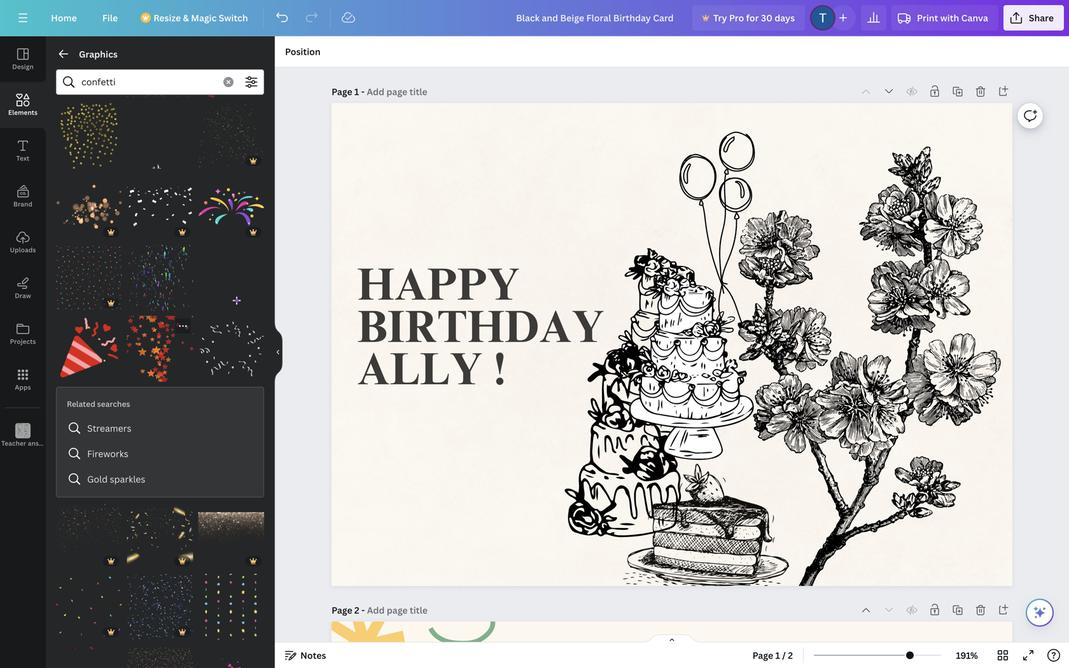 Task type: locate. For each thing, give the bounding box(es) containing it.
;
[[22, 440, 24, 448]]

2
[[355, 604, 360, 617], [788, 650, 793, 662]]

page 2 -
[[332, 604, 367, 617]]

happy
[[358, 267, 520, 313]]

ally !
[[358, 352, 506, 397]]

1 for /
[[776, 650, 780, 662]]

2 page title text field from the top
[[367, 604, 429, 617]]

simple lined patterned minimalist confetti image
[[198, 316, 264, 382]]

- for page 2 -
[[362, 604, 365, 617]]

1 vertical spatial page title text field
[[367, 604, 429, 617]]

side panel tab list
[[0, 36, 66, 459]]

text button
[[0, 128, 46, 174]]

0 vertical spatial 1
[[355, 86, 359, 98]]

simple metallic foil confetti image
[[56, 32, 122, 98]]

try pro for 30 days
[[714, 12, 795, 24]]

brand button
[[0, 174, 46, 220]]

0 vertical spatial 2
[[355, 604, 360, 617]]

resize & magic switch button
[[133, 5, 258, 31]]

uploads button
[[0, 220, 46, 265]]

elements button
[[0, 82, 46, 128]]

Page title text field
[[367, 85, 429, 98], [367, 604, 429, 617]]

1 vertical spatial -
[[362, 604, 365, 617]]

0 horizontal spatial 1
[[355, 86, 359, 98]]

fireworks
[[87, 448, 128, 460]]

streamers
[[87, 422, 131, 435]]

0 horizontal spatial colorful confetti illustration image
[[56, 574, 122, 640]]

1 vertical spatial 2
[[788, 650, 793, 662]]

main menu bar
[[0, 0, 1070, 36]]

pink, gold, and blue scattered star shaped confetti cascading down vertically image
[[127, 645, 193, 668]]

1
[[355, 86, 359, 98], [776, 650, 780, 662]]

birthday
[[358, 310, 604, 355]]

file button
[[92, 5, 128, 31]]

orange confetti image
[[56, 174, 122, 240]]

0 vertical spatial page
[[332, 86, 352, 98]]

group
[[56, 32, 122, 98], [127, 32, 193, 98], [198, 32, 264, 98], [56, 95, 122, 169], [127, 95, 193, 169], [198, 95, 264, 169], [198, 166, 264, 240], [56, 174, 122, 240], [127, 174, 193, 240], [56, 237, 122, 311], [127, 237, 193, 311], [198, 237, 264, 311], [56, 308, 122, 382], [127, 316, 193, 382], [198, 316, 264, 382], [56, 495, 122, 569], [127, 495, 193, 569], [198, 495, 264, 569], [56, 566, 122, 640], [127, 566, 193, 640], [198, 566, 264, 640], [56, 638, 122, 668], [127, 638, 193, 668], [198, 645, 264, 668]]

page 1 / 2
[[753, 650, 793, 662]]

2 vertical spatial page
[[753, 650, 774, 662]]

share button
[[1004, 5, 1064, 31]]

try
[[714, 12, 727, 24]]

colorful confetti illustration image
[[198, 174, 264, 240], [56, 574, 122, 640]]

0 horizontal spatial 2
[[355, 604, 360, 617]]

confetti party pattern background image
[[56, 245, 122, 311]]

page for page 2
[[332, 604, 352, 617]]

projects button
[[0, 311, 46, 357]]

teacher
[[1, 439, 26, 448]]

1 page title text field from the top
[[367, 85, 429, 98]]

0 vertical spatial colorful confetti illustration image
[[198, 174, 264, 240]]

30
[[761, 12, 773, 24]]

page
[[332, 86, 352, 98], [332, 604, 352, 617], [753, 650, 774, 662]]

gold confetti image
[[198, 103, 264, 169]]

design
[[12, 62, 34, 71]]

design button
[[0, 36, 46, 82]]

1 horizontal spatial 1
[[776, 650, 780, 662]]

-
[[361, 86, 365, 98], [362, 604, 365, 617]]

share
[[1029, 12, 1054, 24]]

for
[[746, 12, 759, 24]]

&
[[183, 12, 189, 24]]

0 vertical spatial page title text field
[[367, 85, 429, 98]]

canva assistant image
[[1033, 605, 1048, 621]]

1 vertical spatial 1
[[776, 650, 780, 662]]

page title text field for page 1 -
[[367, 85, 429, 98]]

teacher answer keys
[[1, 439, 66, 448]]

page for page 1
[[332, 86, 352, 98]]

elements
[[8, 108, 38, 117]]

/
[[783, 650, 786, 662]]

1 inside button
[[776, 650, 780, 662]]

0 vertical spatial -
[[361, 86, 365, 98]]

days
[[775, 12, 795, 24]]

quirky outlined confetti image
[[198, 32, 264, 98]]

canva
[[962, 12, 989, 24]]

apps
[[15, 383, 31, 392]]

191% button
[[947, 646, 988, 666]]

sparkles
[[110, 473, 145, 486]]

print with canva button
[[892, 5, 999, 31]]

page inside button
[[753, 650, 774, 662]]

apps button
[[0, 357, 46, 403]]

1 vertical spatial page
[[332, 604, 352, 617]]

home link
[[41, 5, 87, 31]]

resize & magic switch
[[154, 12, 248, 24]]

1 vertical spatial colorful confetti illustration image
[[56, 574, 122, 640]]

uploads
[[10, 246, 36, 254]]

1 horizontal spatial 2
[[788, 650, 793, 662]]



Task type: vqa. For each thing, say whether or not it's contained in the screenshot.
pink, gold, and blue scattered star shaped confetti cascading down vertically image
yes



Task type: describe. For each thing, give the bounding box(es) containing it.
1 for -
[[355, 86, 359, 98]]

related searches list
[[62, 416, 258, 492]]

brand
[[13, 200, 32, 208]]

projects
[[10, 337, 36, 346]]

keys
[[52, 439, 66, 448]]

gold glitter christmas new year's eve confetti border image
[[198, 503, 264, 569]]

gold
[[87, 473, 108, 486]]

resize
[[154, 12, 181, 24]]

2 inside button
[[788, 650, 793, 662]]

golden confetti element image
[[56, 503, 122, 569]]

ally
[[358, 352, 483, 397]]

home
[[51, 12, 77, 24]]

with
[[941, 12, 960, 24]]

colorful confetti image
[[127, 574, 193, 640]]

searches
[[97, 399, 130, 409]]

file
[[102, 12, 118, 24]]

page title text field for page 2 -
[[367, 604, 429, 617]]

1 horizontal spatial colorful confetti illustration image
[[198, 174, 264, 240]]

gold sparkles
[[87, 473, 145, 486]]

page 1 -
[[332, 86, 367, 98]]

magic
[[191, 12, 217, 24]]

notes button
[[280, 646, 331, 666]]

fireworks button
[[62, 441, 258, 467]]

!
[[494, 352, 506, 397]]

pro
[[729, 12, 744, 24]]

- for page 1 -
[[361, 86, 365, 98]]

answer
[[28, 439, 50, 448]]

try pro for 30 days button
[[693, 5, 805, 31]]

191%
[[956, 650, 978, 662]]

print
[[917, 12, 939, 24]]

page 1 / 2 button
[[748, 646, 798, 666]]

golden confetti image
[[127, 503, 193, 569]]

position
[[285, 46, 321, 58]]

Design title text field
[[506, 5, 688, 31]]

draw button
[[0, 265, 46, 311]]

gold sparkles button
[[62, 467, 258, 492]]

position button
[[280, 41, 326, 62]]

hide image
[[274, 322, 283, 383]]

switch
[[219, 12, 248, 24]]

draw
[[15, 292, 31, 300]]

Search graphics search field
[[81, 70, 216, 94]]

related searches
[[67, 399, 130, 409]]

print with canva
[[917, 12, 989, 24]]

white confetti image
[[127, 174, 193, 240]]

notes
[[300, 650, 326, 662]]

related
[[67, 399, 95, 409]]

streamers button
[[62, 416, 258, 441]]

graphics
[[79, 48, 118, 60]]

show pages image
[[642, 634, 703, 644]]

text
[[16, 154, 29, 163]]

orange, pink, and teal scattered star shaped confetti image
[[127, 32, 193, 98]]



